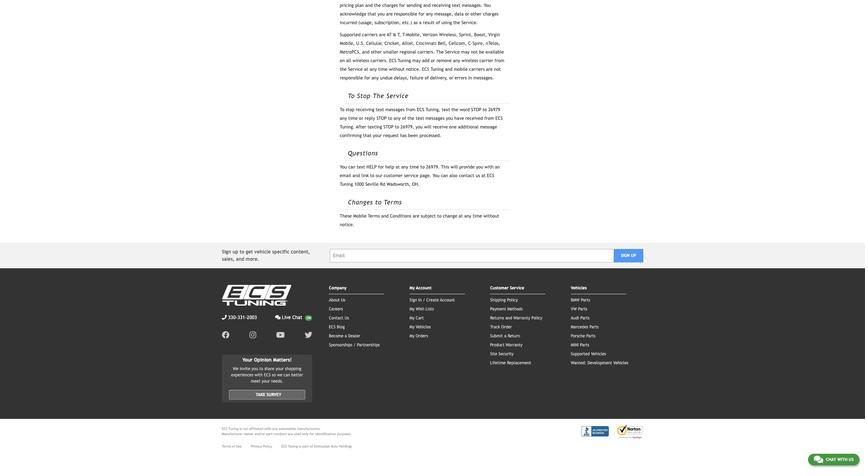 Task type: describe. For each thing, give the bounding box(es) containing it.
ecs down 26979 on the right top of page
[[496, 116, 503, 121]]

be
[[479, 49, 484, 55]]

ecs down numbers
[[282, 445, 287, 448]]

track order
[[490, 325, 512, 330]]

1 vertical spatial can
[[441, 173, 448, 178]]

will inside "to stop receiving text messages from ecs tuning, text the word stop to 26979 any time or reply stop                   to any of the text messages you have received from ecs tuning. after texting stop to 26979,                   you will receive one additional message confirming that your request has been processed."
[[424, 124, 432, 129]]

metropcs,
[[340, 49, 361, 55]]

spire,
[[473, 41, 485, 46]]

bmw parts
[[571, 298, 590, 303]]

is for not
[[240, 427, 242, 431]]

questions
[[348, 150, 378, 157]]

and down the remove
[[445, 67, 453, 72]]

ecs left blog
[[329, 325, 336, 330]]

add
[[422, 58, 430, 63]]

wanted: development vehicles link
[[571, 361, 629, 366]]

with inside 'link'
[[838, 457, 848, 462]]

payment methods link
[[490, 307, 523, 312]]

message
[[480, 124, 497, 129]]

wireless,
[[439, 32, 458, 37]]

company
[[329, 286, 347, 291]]

1 vertical spatial stop
[[377, 116, 387, 121]]

to left 26979,
[[395, 124, 399, 129]]

Email email field
[[330, 249, 614, 262]]

lifetime replacement link
[[490, 361, 531, 366]]

methods
[[508, 307, 523, 312]]

0 horizontal spatial your
[[262, 379, 270, 384]]

parts for bmw parts
[[581, 298, 590, 303]]

seville
[[365, 182, 379, 187]]

chat inside "link"
[[292, 315, 302, 320]]

2 wireless from the left
[[462, 58, 478, 63]]

1 horizontal spatial can
[[348, 165, 356, 170]]

service down cellcom,
[[445, 49, 460, 55]]

supported carriers are at & t, t-mobile, verizon wireless, sprint, boost, virgin mobile,                   u.s. cellular, cricket, alltel, cincinnati bell, cellcom, c-spire, ntelos, metropcs, and other                   smaller regional carriers. the service may not be available on all wireless carriers. ecs tuning                   may add or remove any wireless carrier from the service at any time without notice. ecs tuning and                   mobile carriers are not responsible for any undue delays, failure of delivery, or errors in messages.
[[340, 32, 504, 81]]

security
[[499, 352, 514, 357]]

names
[[244, 432, 254, 436]]

contact
[[459, 173, 474, 178]]

policy for shipping policy
[[507, 298, 518, 303]]

to left our
[[370, 173, 375, 178]]

time inside supported carriers are at & t, t-mobile, verizon wireless, sprint, boost, virgin mobile,                   u.s. cellular, cricket, alltel, cincinnati bell, cellcom, c-spire, ntelos, metropcs, and other                   smaller regional carriers. the service may not be available on all wireless carriers. ecs tuning                   may add or remove any wireless carrier from the service at any time without notice. ecs tuning and                   mobile carriers are not responsible for any undue delays, failure of delivery, or errors in messages.
[[378, 67, 388, 72]]

vw
[[571, 307, 577, 312]]

and/or
[[255, 432, 265, 436]]

0 horizontal spatial carriers
[[362, 32, 378, 37]]

or inside "to stop receiving text messages from ecs tuning, text the word stop to 26979 any time or reply stop                   to any of the text messages you have received from ecs tuning. after texting stop to 26979,                   you will receive one additional message confirming that your request has been processed."
[[359, 116, 363, 121]]

0 horizontal spatial /
[[354, 343, 356, 348]]

and up the order
[[506, 316, 512, 321]]

any up "tuning."
[[340, 116, 347, 121]]

email
[[340, 173, 351, 178]]

about us
[[329, 298, 346, 303]]

sign in / create account link
[[410, 298, 455, 303]]

0 vertical spatial or
[[431, 58, 435, 63]]

live
[[282, 315, 291, 320]]

of inside "to stop receiving text messages from ecs tuning, text the word stop to 26979 any time or reply stop                   to any of the text messages you have received from ecs tuning. after texting stop to 26979,                   you will receive one additional message confirming that your request has been processed."
[[402, 116, 406, 121]]

2 horizontal spatial not
[[494, 67, 501, 72]]

returns and warranty policy link
[[490, 316, 543, 321]]

our
[[376, 173, 383, 178]]

track order link
[[490, 325, 512, 330]]

text up been
[[416, 116, 424, 121]]

supported for supported carriers are at & t, t-mobile, verizon wireless, sprint, boost, virgin mobile,                   u.s. cellular, cricket, alltel, cincinnati bell, cellcom, c-spire, ntelos, metropcs, and other                   smaller regional carriers. the service may not be available on all wireless carriers. ecs tuning                   may add or remove any wireless carrier from the service at any time without notice. ecs tuning and                   mobile carriers are not responsible for any undue delays, failure of delivery, or errors in messages.
[[340, 32, 361, 37]]

0 horizontal spatial may
[[412, 58, 421, 63]]

ecs tuning is part of enthusiast auto holdings
[[282, 445, 352, 448]]

service right customer
[[510, 286, 524, 291]]

cart
[[416, 316, 424, 321]]

more.
[[246, 256, 259, 262]]

ntelos,
[[486, 41, 500, 46]]

at
[[387, 32, 392, 37]]

vehicles up the bmw parts link
[[571, 286, 587, 291]]

service
[[404, 173, 419, 178]]

order
[[502, 325, 512, 330]]

texting
[[368, 124, 382, 129]]

in
[[468, 75, 472, 81]]

chat inside 'link'
[[826, 457, 836, 462]]

twitter logo image
[[305, 331, 312, 339]]

mini parts link
[[571, 343, 589, 348]]

use
[[236, 445, 242, 448]]

2 vertical spatial from
[[485, 116, 494, 121]]

sponsorships / partnerships
[[329, 343, 380, 348]]

c-
[[468, 41, 473, 46]]

privacy policy
[[251, 445, 272, 448]]

get
[[246, 249, 253, 255]]

0 vertical spatial mobile,
[[406, 32, 421, 37]]

with inside you can text help for help at any time to 26979. this will provide you with an email and link                   to our customer service page. you can also contact us at ecs tuning 1000 seville rd wadsworth, oh.
[[485, 165, 494, 170]]

enthusiast auto holdings link
[[314, 444, 352, 449]]

to up page.
[[421, 165, 425, 170]]

any inside ecs tuning is not affiliated with any automobile manufacturers. manufacturer names and/or part numbers are used only for identification purposes.
[[272, 427, 278, 431]]

0 vertical spatial messages
[[386, 107, 405, 112]]

my for my cart
[[410, 316, 415, 321]]

payment
[[490, 307, 506, 312]]

sign up
[[621, 253, 636, 258]]

sign up button
[[614, 249, 643, 262]]

1 vertical spatial carriers
[[469, 67, 485, 72]]

payment methods
[[490, 307, 523, 312]]

0 vertical spatial warranty
[[514, 316, 530, 321]]

are left at
[[379, 32, 386, 37]]

needs.
[[271, 379, 283, 384]]

with inside we invite you to share your shopping experiences with ecs so we can better meet your needs.
[[255, 373, 263, 378]]

stop
[[357, 92, 371, 99]]

and down u.s.
[[362, 49, 370, 55]]

phone image
[[222, 315, 227, 320]]

comments image for live
[[275, 315, 281, 320]]

are inside these mobile terms and conditions are subject to change at any time without notice.
[[413, 214, 420, 219]]

mini parts
[[571, 343, 589, 348]]

your inside "to stop receiving text messages from ecs tuning, text the word stop to 26979 any time or reply stop                   to any of the text messages you have received from ecs tuning. after texting stop to 26979,                   you will receive one additional message confirming that your request has been processed."
[[373, 133, 382, 138]]

replacement
[[507, 361, 531, 366]]

my orders link
[[410, 334, 428, 339]]

1 horizontal spatial not
[[471, 49, 478, 55]]

1 horizontal spatial may
[[461, 49, 470, 55]]

u.s.
[[356, 41, 365, 46]]

us for about us
[[341, 298, 346, 303]]

terms for mobile
[[368, 214, 380, 219]]

ecs left tuning,
[[417, 107, 424, 112]]

you up one
[[446, 116, 453, 121]]

1 vertical spatial you
[[433, 173, 440, 178]]

policy for privacy policy
[[263, 445, 272, 448]]

1 vertical spatial account
[[440, 298, 455, 303]]

failure
[[410, 75, 424, 81]]

ecs tuning is not affiliated with any automobile manufacturers. manufacturer names and/or part numbers are used only for identification purposes.
[[222, 427, 352, 436]]

1 vertical spatial warranty
[[506, 343, 523, 348]]

of inside supported carriers are at & t, t-mobile, verizon wireless, sprint, boost, virgin mobile,                   u.s. cellular, cricket, alltel, cincinnati bell, cellcom, c-spire, ntelos, metropcs, and other                   smaller regional carriers. the service may not be available on all wireless carriers. ecs tuning                   may add or remove any wireless carrier from the service at any time without notice. ecs tuning and                   mobile carriers are not responsible for any undue delays, failure of delivery, or errors in messages.
[[425, 75, 429, 81]]

1 wireless from the left
[[353, 58, 369, 63]]

2 vertical spatial stop
[[384, 124, 394, 129]]

after
[[356, 124, 366, 129]]

automobile
[[279, 427, 296, 431]]

of left enthusiast
[[310, 445, 313, 448]]

you inside we invite you to share your shopping experiences with ecs so we can better meet your needs.
[[252, 366, 258, 371]]

additional
[[458, 124, 479, 129]]

tuning down "regional"
[[398, 58, 411, 63]]

received
[[466, 116, 483, 121]]

responsible
[[340, 75, 363, 81]]

with inside ecs tuning is not affiliated with any automobile manufacturers. manufacturer names and/or part numbers are used only for identification purposes.
[[264, 427, 271, 431]]

0 horizontal spatial terms
[[222, 445, 231, 448]]

remove
[[437, 58, 452, 63]]

my for my vehicles
[[410, 325, 415, 330]]

t,
[[398, 32, 401, 37]]

virgin
[[488, 32, 500, 37]]

available
[[486, 49, 504, 55]]

time inside you can text help for help at any time to 26979. this will provide you with an email and link                   to our customer service page. you can also contact us at ecs tuning 1000 seville rd wadsworth, oh.
[[410, 165, 419, 170]]

my wish lists link
[[410, 307, 434, 312]]

my wish lists
[[410, 307, 434, 312]]

will inside you can text help for help at any time to 26979. this will provide you with an email and link                   to our customer service page. you can also contact us at ecs tuning 1000 seville rd wadsworth, oh.
[[451, 165, 458, 170]]

other
[[371, 49, 382, 55]]

to inside sign up to get vehicle specific content, sales, and more.
[[240, 249, 244, 255]]

these
[[340, 214, 352, 219]]

one
[[449, 124, 457, 129]]

orders
[[416, 334, 428, 339]]

0 horizontal spatial the
[[373, 92, 384, 99]]

supported vehicles
[[571, 352, 606, 357]]

we invite you to share your shopping experiences with ecs so we can better meet your needs.
[[231, 366, 303, 384]]

sprint,
[[459, 32, 473, 37]]

1000
[[354, 182, 364, 187]]

1 horizontal spatial carriers.
[[418, 49, 435, 55]]

us for contact us
[[345, 316, 349, 321]]

specific
[[272, 249, 290, 255]]

to inside these mobile terms and conditions are subject to change at any time without notice.
[[437, 214, 442, 219]]

in
[[418, 298, 422, 303]]

become a dealer
[[329, 334, 360, 339]]

and inside sign up to get vehicle specific content, sales, and more.
[[236, 256, 244, 262]]

&
[[393, 32, 396, 37]]

about us link
[[329, 298, 346, 303]]

used
[[294, 432, 301, 436]]

text right tuning,
[[442, 107, 450, 112]]

to for to stop the service
[[348, 92, 355, 99]]

of left 'use'
[[232, 445, 235, 448]]

service down delays,
[[386, 92, 409, 99]]

youtube logo image
[[276, 331, 285, 339]]

0 vertical spatial account
[[416, 286, 432, 291]]

tuning inside ecs tuning is not affiliated with any automobile manufacturers. manufacturer names and/or part numbers are used only for identification purposes.
[[229, 427, 238, 431]]

auto
[[331, 445, 338, 448]]

submit
[[490, 334, 503, 339]]

1 horizontal spatial /
[[423, 298, 425, 303]]

change
[[443, 214, 457, 219]]

parts for mini parts
[[580, 343, 589, 348]]

development
[[588, 361, 612, 366]]

customer
[[490, 286, 509, 291]]

any up "mobile"
[[453, 58, 460, 63]]

0 vertical spatial stop
[[471, 107, 482, 112]]

any up 26979,
[[394, 116, 401, 121]]

sign for sign up to get vehicle specific content, sales, and more.
[[222, 249, 231, 255]]

audi parts link
[[571, 316, 590, 321]]

your
[[243, 357, 253, 363]]



Task type: vqa. For each thing, say whether or not it's contained in the screenshot.
Volkswagen GTI Mk6 image
no



Task type: locate. For each thing, give the bounding box(es) containing it.
the down bell,
[[436, 49, 444, 55]]

you inside you can text help for help at any time to 26979. this will provide you with an email and link                   to our customer service page. you can also contact us at ecs tuning 1000 seville rd wadsworth, oh.
[[476, 165, 483, 170]]

part inside ecs tuning is not affiliated with any automobile manufacturers. manufacturer names and/or part numbers are used only for identification purposes.
[[266, 432, 273, 436]]

0 vertical spatial chat
[[292, 315, 302, 320]]

1 vertical spatial notice.
[[340, 222, 354, 227]]

will up processed.
[[424, 124, 432, 129]]

service up responsible
[[348, 67, 363, 72]]

bell,
[[438, 41, 447, 46]]

cincinnati
[[416, 41, 437, 46]]

facebook logo image
[[222, 331, 230, 339]]

chat with us link
[[808, 454, 860, 466]]

a for become
[[345, 334, 347, 339]]

2 vertical spatial the
[[408, 116, 415, 121]]

only
[[302, 432, 309, 436]]

share
[[265, 366, 275, 371]]

up for sign up
[[631, 253, 636, 258]]

stop
[[471, 107, 482, 112], [377, 116, 387, 121], [384, 124, 394, 129]]

1 horizontal spatial policy
[[507, 298, 518, 303]]

1 vertical spatial to
[[340, 107, 345, 112]]

mobile, up alltel,
[[406, 32, 421, 37]]

wish
[[416, 307, 425, 312]]

1 vertical spatial for
[[378, 165, 384, 170]]

1 vertical spatial or
[[449, 75, 454, 81]]

the inside supported carriers are at & t, t-mobile, verizon wireless, sprint, boost, virgin mobile,                   u.s. cellular, cricket, alltel, cincinnati bell, cellcom, c-spire, ntelos, metropcs, and other                   smaller regional carriers. the service may not be available on all wireless carriers. ecs tuning                   may add or remove any wireless carrier from the service at any time without notice. ecs tuning and                   mobile carriers are not responsible for any undue delays, failure of delivery, or errors in messages.
[[436, 49, 444, 55]]

0 vertical spatial notice.
[[406, 67, 421, 72]]

1 horizontal spatial comments image
[[814, 455, 824, 464]]

my for my orders
[[410, 334, 415, 339]]

my up my wish lists link
[[410, 286, 415, 291]]

to
[[483, 107, 487, 112], [388, 116, 392, 121], [395, 124, 399, 129], [421, 165, 425, 170], [370, 173, 375, 178], [375, 199, 382, 206], [437, 214, 442, 219], [240, 249, 244, 255], [259, 366, 263, 371]]

0 horizontal spatial will
[[424, 124, 432, 129]]

ecs down add
[[422, 67, 429, 72]]

1 vertical spatial chat
[[826, 457, 836, 462]]

are inside ecs tuning is not affiliated with any automobile manufacturers. manufacturer names and/or part numbers are used only for identification purposes.
[[288, 432, 293, 436]]

parts right bmw
[[581, 298, 590, 303]]

mobile,
[[406, 32, 421, 37], [340, 41, 355, 46]]

for right responsible
[[364, 75, 370, 81]]

ecs
[[389, 58, 397, 63], [422, 67, 429, 72], [417, 107, 424, 112], [496, 116, 503, 121], [487, 173, 495, 178], [329, 325, 336, 330], [264, 373, 271, 378], [222, 427, 228, 431], [282, 445, 287, 448]]

notice. down "these"
[[340, 222, 354, 227]]

of right failure
[[425, 75, 429, 81]]

supported inside supported carriers are at & t, t-mobile, verizon wireless, sprint, boost, virgin mobile,                   u.s. cellular, cricket, alltel, cincinnati bell, cellcom, c-spire, ntelos, metropcs, and other                   smaller regional carriers. the service may not be available on all wireless carriers. ecs tuning                   may add or remove any wireless carrier from the service at any time without notice. ecs tuning and                   mobile carriers are not responsible for any undue delays, failure of delivery, or errors in messages.
[[340, 32, 361, 37]]

at inside supported carriers are at & t, t-mobile, verizon wireless, sprint, boost, virgin mobile,                   u.s. cellular, cricket, alltel, cincinnati bell, cellcom, c-spire, ntelos, metropcs, and other                   smaller regional carriers. the service may not be available on all wireless carriers. ecs tuning                   may add or remove any wireless carrier from the service at any time without notice. ecs tuning and                   mobile carriers are not responsible for any undue delays, failure of delivery, or errors in messages.
[[364, 67, 368, 72]]

0 horizontal spatial is
[[240, 427, 242, 431]]

0 vertical spatial from
[[495, 58, 504, 63]]

or right add
[[431, 58, 435, 63]]

for inside supported carriers are at & t, t-mobile, verizon wireless, sprint, boost, virgin mobile,                   u.s. cellular, cricket, alltel, cincinnati bell, cellcom, c-spire, ntelos, metropcs, and other                   smaller regional carriers. the service may not be available on all wireless carriers. ecs tuning                   may add or remove any wireless carrier from the service at any time without notice. ecs tuning and                   mobile carriers are not responsible for any undue delays, failure of delivery, or errors in messages.
[[364, 75, 370, 81]]

1 vertical spatial may
[[412, 58, 421, 63]]

a for submit
[[504, 334, 507, 339]]

2 horizontal spatial for
[[378, 165, 384, 170]]

messages.
[[474, 75, 494, 81]]

and
[[362, 49, 370, 55], [445, 67, 453, 72], [353, 173, 360, 178], [381, 214, 389, 219], [236, 256, 244, 262], [506, 316, 512, 321]]

0 horizontal spatial mobile,
[[340, 41, 355, 46]]

time inside "to stop receiving text messages from ecs tuning, text the word stop to 26979 any time or reply stop                   to any of the text messages you have received from ecs tuning. after texting stop to 26979,                   you will receive one additional message confirming that your request has been processed."
[[348, 116, 358, 121]]

to inside we invite you to share your shopping experiences with ecs so we can better meet your needs.
[[259, 366, 263, 371]]

1 horizontal spatial from
[[485, 116, 494, 121]]

0 horizontal spatial comments image
[[275, 315, 281, 320]]

text inside you can text help for help at any time to 26979. this will provide you with an email and link                   to our customer service page. you can also contact us at ecs tuning 1000 seville rd wadsworth, oh.
[[357, 165, 365, 170]]

2 vertical spatial or
[[359, 116, 363, 121]]

1 vertical spatial policy
[[532, 316, 543, 321]]

2 my from the top
[[410, 307, 415, 312]]

1 vertical spatial us
[[345, 316, 349, 321]]

part down the only at the left bottom of the page
[[302, 445, 309, 448]]

vehicles right development
[[614, 361, 629, 366]]

carriers
[[362, 32, 378, 37], [469, 67, 485, 72]]

t-
[[403, 32, 406, 37]]

purposes.
[[337, 432, 352, 436]]

sign up to get vehicle specific content, sales, and more.
[[222, 249, 310, 262]]

not up names
[[243, 427, 248, 431]]

0 horizontal spatial supported
[[340, 32, 361, 37]]

cellular,
[[366, 41, 383, 46]]

0 vertical spatial terms
[[384, 199, 402, 206]]

us
[[476, 173, 480, 178]]

audi
[[571, 316, 579, 321]]

lifetime
[[490, 361, 506, 366]]

site
[[490, 352, 497, 357]]

your up we
[[276, 366, 284, 371]]

to left the change
[[437, 214, 442, 219]]

0 vertical spatial without
[[389, 67, 405, 72]]

is down the used
[[299, 445, 301, 448]]

notice. up failure
[[406, 67, 421, 72]]

and inside you can text help for help at any time to 26979. this will provide you with an email and link                   to our customer service page. you can also contact us at ecs tuning 1000 seville rd wadsworth, oh.
[[353, 173, 360, 178]]

2 horizontal spatial terms
[[384, 199, 402, 206]]

comments image inside chat with us 'link'
[[814, 455, 824, 464]]

is for part
[[299, 445, 301, 448]]

shipping
[[490, 298, 506, 303]]

from inside supported carriers are at & t, t-mobile, verizon wireless, sprint, boost, virgin mobile,                   u.s. cellular, cricket, alltel, cincinnati bell, cellcom, c-spire, ntelos, metropcs, and other                   smaller regional carriers. the service may not be available on all wireless carriers. ecs tuning                   may add or remove any wireless carrier from the service at any time without notice. ecs tuning and                   mobile carriers are not responsible for any undue delays, failure of delivery, or errors in messages.
[[495, 58, 504, 63]]

my for my account
[[410, 286, 415, 291]]

to up request
[[388, 116, 392, 121]]

to left 26979 on the right top of page
[[483, 107, 487, 112]]

2 a from the left
[[504, 334, 507, 339]]

will up the 'also'
[[451, 165, 458, 170]]

tuning up delivery, at the top of page
[[431, 67, 444, 72]]

ecs down "smaller"
[[389, 58, 397, 63]]

you
[[446, 116, 453, 121], [416, 124, 423, 129], [476, 165, 483, 170], [252, 366, 258, 371]]

vw parts
[[571, 307, 588, 312]]

policy inside privacy policy link
[[263, 445, 272, 448]]

sales,
[[222, 256, 235, 262]]

bmw
[[571, 298, 580, 303]]

become
[[329, 334, 344, 339]]

1 horizontal spatial part
[[302, 445, 309, 448]]

sign for sign in / create account
[[410, 298, 417, 303]]

you up email
[[340, 165, 347, 170]]

of up 26979,
[[402, 116, 406, 121]]

return
[[508, 334, 520, 339]]

notice. inside supported carriers are at & t, t-mobile, verizon wireless, sprint, boost, virgin mobile,                   u.s. cellular, cricket, alltel, cincinnati bell, cellcom, c-spire, ntelos, metropcs, and other                   smaller regional carriers. the service may not be available on all wireless carriers. ecs tuning                   may add or remove any wireless carrier from the service at any time without notice. ecs tuning and                   mobile carriers are not responsible for any undue delays, failure of delivery, or errors in messages.
[[406, 67, 421, 72]]

a
[[345, 334, 347, 339], [504, 334, 507, 339]]

any left 'undue'
[[372, 75, 379, 81]]

tuning down email
[[340, 182, 353, 187]]

for inside ecs tuning is not affiliated with any automobile manufacturers. manufacturer names and/or part numbers are used only for identification purposes.
[[310, 432, 314, 436]]

0 horizontal spatial notice.
[[340, 222, 354, 227]]

parts for audi parts
[[581, 316, 590, 321]]

terms down the changes to terms
[[368, 214, 380, 219]]

1 horizontal spatial up
[[631, 253, 636, 258]]

without inside these mobile terms and conditions are subject to change at any time without notice.
[[484, 214, 499, 219]]

to left share
[[259, 366, 263, 371]]

us inside chat with us 'link'
[[849, 457, 854, 462]]

the up have
[[452, 107, 458, 112]]

comments image
[[275, 315, 281, 320], [814, 455, 824, 464]]

0 vertical spatial your
[[373, 133, 382, 138]]

terms for to
[[384, 199, 402, 206]]

to for to stop receiving text messages from ecs tuning, text the word stop to 26979 any time or reply stop                   to any of the text messages you have received from ecs tuning. after texting stop to 26979,                   you will receive one additional message confirming that your request has been processed.
[[340, 107, 345, 112]]

up inside "button"
[[631, 253, 636, 258]]

on
[[340, 58, 345, 63]]

instagram logo image
[[250, 331, 256, 339]]

1 horizontal spatial supported
[[571, 352, 590, 357]]

my for my wish lists
[[410, 307, 415, 312]]

0 horizontal spatial without
[[389, 67, 405, 72]]

up for sign up to get vehicle specific content, sales, and more.
[[233, 249, 238, 255]]

tuning inside you can text help for help at any time to 26979. this will provide you with an email and link                   to our customer service page. you can also contact us at ecs tuning 1000 seville rd wadsworth, oh.
[[340, 182, 353, 187]]

warranty down return
[[506, 343, 523, 348]]

you right invite
[[252, 366, 258, 371]]

can right we
[[284, 373, 290, 378]]

may left add
[[412, 58, 421, 63]]

/
[[423, 298, 425, 303], [354, 343, 356, 348]]

2 horizontal spatial can
[[441, 173, 448, 178]]

link
[[361, 173, 369, 178]]

0 vertical spatial part
[[266, 432, 273, 436]]

not inside ecs tuning is not affiliated with any automobile manufacturers. manufacturer names and/or part numbers are used only for identification purposes.
[[243, 427, 248, 431]]

4 my from the top
[[410, 325, 415, 330]]

1 my from the top
[[410, 286, 415, 291]]

1 horizontal spatial sign
[[410, 298, 417, 303]]

any up numbers
[[272, 427, 278, 431]]

1 horizontal spatial messages
[[426, 116, 445, 121]]

comments image for chat
[[814, 455, 824, 464]]

your down texting
[[373, 133, 382, 138]]

mobile
[[454, 67, 468, 72]]

1 horizontal spatial carriers
[[469, 67, 485, 72]]

help
[[386, 165, 394, 170]]

my vehicles link
[[410, 325, 431, 330]]

any right the change
[[464, 214, 472, 219]]

alltel,
[[402, 41, 415, 46]]

1 horizontal spatial will
[[451, 165, 458, 170]]

sign inside "button"
[[621, 253, 630, 258]]

site security
[[490, 352, 514, 357]]

take survey
[[256, 392, 281, 397]]

account
[[416, 286, 432, 291], [440, 298, 455, 303]]

confirming
[[340, 133, 362, 138]]

/ right in
[[423, 298, 425, 303]]

1 horizontal spatial the
[[436, 49, 444, 55]]

are down carrier
[[486, 67, 493, 72]]

for inside you can text help for help at any time to 26979. this will provide you with an email and link                   to our customer service page. you can also contact us at ecs tuning 1000 seville rd wadsworth, oh.
[[378, 165, 384, 170]]

26979
[[488, 107, 500, 112]]

ecs tuning image
[[222, 285, 291, 306]]

track
[[490, 325, 500, 330]]

0 horizontal spatial policy
[[263, 445, 272, 448]]

wadsworth,
[[387, 182, 411, 187]]

0 vertical spatial us
[[341, 298, 346, 303]]

the up 26979,
[[408, 116, 415, 121]]

live chat
[[282, 315, 302, 320]]

mobile, up metropcs,
[[340, 41, 355, 46]]

returns
[[490, 316, 504, 321]]

1 vertical spatial your
[[276, 366, 284, 371]]

1 vertical spatial mobile,
[[340, 41, 355, 46]]

1 a from the left
[[345, 334, 347, 339]]

can down this in the right top of the page
[[441, 173, 448, 178]]

ecs up 'manufacturer'
[[222, 427, 228, 431]]

time up 'undue'
[[378, 67, 388, 72]]

0 vertical spatial can
[[348, 165, 356, 170]]

0 horizontal spatial not
[[243, 427, 248, 431]]

sign for sign up
[[621, 253, 630, 258]]

not left be
[[471, 49, 478, 55]]

parts up mercedes parts "link"
[[581, 316, 590, 321]]

0 horizontal spatial account
[[416, 286, 432, 291]]

1 horizontal spatial is
[[299, 445, 301, 448]]

up inside sign up to get vehicle specific content, sales, and more.
[[233, 249, 238, 255]]

time inside these mobile terms and conditions are subject to change at any time without notice.
[[473, 214, 482, 219]]

2 vertical spatial us
[[849, 457, 854, 462]]

can up email
[[348, 165, 356, 170]]

time
[[378, 67, 388, 72], [348, 116, 358, 121], [410, 165, 419, 170], [473, 214, 482, 219]]

time right the change
[[473, 214, 482, 219]]

without inside supported carriers are at & t, t-mobile, verizon wireless, sprint, boost, virgin mobile,                   u.s. cellular, cricket, alltel, cincinnati bell, cellcom, c-spire, ntelos, metropcs, and other                   smaller regional carriers. the service may not be available on all wireless carriers. ecs tuning                   may add or remove any wireless carrier from the service at any time without notice. ecs tuning and                   mobile carriers are not responsible for any undue delays, failure of delivery, or errors in messages.
[[389, 67, 405, 72]]

time down stop
[[348, 116, 358, 121]]

mercedes
[[571, 325, 588, 330]]

0 vertical spatial carriers
[[362, 32, 378, 37]]

any down other
[[370, 67, 377, 72]]

stop up texting
[[377, 116, 387, 121]]

parts for mercedes parts
[[590, 325, 599, 330]]

1 horizontal spatial chat
[[826, 457, 836, 462]]

to left "get"
[[240, 249, 244, 255]]

sign inside sign up to get vehicle specific content, sales, and more.
[[222, 249, 231, 255]]

account up in
[[416, 286, 432, 291]]

ecs left so
[[264, 373, 271, 378]]

text up link
[[357, 165, 365, 170]]

and left conditions
[[381, 214, 389, 219]]

2003
[[247, 315, 257, 320]]

2 vertical spatial for
[[310, 432, 314, 436]]

notice. inside these mobile terms and conditions are subject to change at any time without notice.
[[340, 222, 354, 227]]

cellcom,
[[449, 41, 467, 46]]

to right "changes" on the top of page
[[375, 199, 382, 206]]

3 my from the top
[[410, 316, 415, 321]]

parts
[[581, 298, 590, 303], [578, 307, 588, 312], [581, 316, 590, 321], [590, 325, 599, 330], [587, 334, 596, 339], [580, 343, 589, 348]]

mercedes parts link
[[571, 325, 599, 330]]

1 horizontal spatial for
[[364, 75, 370, 81]]

ecs blog
[[329, 325, 345, 330]]

ecs inside ecs tuning is not affiliated with any automobile manufacturers. manufacturer names and/or part numbers are used only for identification purposes.
[[222, 427, 228, 431]]

product warranty
[[490, 343, 523, 348]]

0 horizontal spatial you
[[340, 165, 347, 170]]

are left subject at the top of page
[[413, 214, 420, 219]]

2 vertical spatial can
[[284, 373, 290, 378]]

customer
[[384, 173, 403, 178]]

my left the orders
[[410, 334, 415, 339]]

terms
[[384, 199, 402, 206], [368, 214, 380, 219], [222, 445, 231, 448]]

1 vertical spatial will
[[451, 165, 458, 170]]

from up message
[[485, 116, 494, 121]]

stop up received
[[471, 107, 482, 112]]

my down my cart link
[[410, 325, 415, 330]]

vehicle
[[254, 249, 271, 255]]

stop up request
[[384, 124, 394, 129]]

2 horizontal spatial your
[[373, 133, 382, 138]]

or up after
[[359, 116, 363, 121]]

with
[[485, 165, 494, 170], [255, 373, 263, 378], [264, 427, 271, 431], [838, 457, 848, 462]]

0 horizontal spatial from
[[406, 107, 416, 112]]

the down on
[[340, 67, 347, 72]]

/ down dealer
[[354, 343, 356, 348]]

comments image inside live chat "link"
[[275, 315, 281, 320]]

0 vertical spatial is
[[240, 427, 242, 431]]

0 horizontal spatial up
[[233, 249, 238, 255]]

0 horizontal spatial chat
[[292, 315, 302, 320]]

1 vertical spatial the
[[452, 107, 458, 112]]

ecs inside you can text help for help at any time to 26979. this will provide you with an email and link                   to our customer service page. you can also contact us at ecs tuning 1000 seville rd wadsworth, oh.
[[487, 173, 495, 178]]

not down available
[[494, 67, 501, 72]]

1 horizontal spatial the
[[408, 116, 415, 121]]

sign in / create account
[[410, 298, 455, 303]]

at inside these mobile terms and conditions are subject to change at any time without notice.
[[459, 214, 463, 219]]

opinion
[[254, 357, 272, 363]]

1 horizontal spatial account
[[440, 298, 455, 303]]

your
[[373, 133, 382, 138], [276, 366, 284, 371], [262, 379, 270, 384]]

have
[[455, 116, 464, 121]]

page.
[[420, 173, 431, 178]]

wanted:
[[571, 361, 587, 366]]

0 vertical spatial /
[[423, 298, 425, 303]]

blog
[[337, 325, 345, 330]]

1 horizontal spatial without
[[484, 214, 499, 219]]

my cart
[[410, 316, 424, 321]]

0 vertical spatial you
[[340, 165, 347, 170]]

from up 26979,
[[406, 107, 416, 112]]

2 vertical spatial terms
[[222, 445, 231, 448]]

vehicles up "wanted: development vehicles"
[[591, 352, 606, 357]]

2 horizontal spatial the
[[452, 107, 458, 112]]

been
[[408, 133, 418, 138]]

you up been
[[416, 124, 423, 129]]

text
[[376, 107, 384, 112], [442, 107, 450, 112], [416, 116, 424, 121], [357, 165, 365, 170]]

you down 26979.
[[433, 173, 440, 178]]

0 vertical spatial policy
[[507, 298, 518, 303]]

1 vertical spatial carriers.
[[371, 58, 388, 63]]

for down manufacturers.
[[310, 432, 314, 436]]

any inside these mobile terms and conditions are subject to change at any time without notice.
[[464, 214, 472, 219]]

parts down mercedes parts "link"
[[587, 334, 596, 339]]

can inside we invite you to share your shopping experiences with ecs so we can better meet your needs.
[[284, 373, 290, 378]]

2 vertical spatial policy
[[263, 445, 272, 448]]

terms inside these mobile terms and conditions are subject to change at any time without notice.
[[368, 214, 380, 219]]

parts right "vw"
[[578, 307, 588, 312]]

from down available
[[495, 58, 504, 63]]

5 my from the top
[[410, 334, 415, 339]]

0 horizontal spatial carriers.
[[371, 58, 388, 63]]

comments image left live
[[275, 315, 281, 320]]

the inside supported carriers are at & t, t-mobile, verizon wireless, sprint, boost, virgin mobile,                   u.s. cellular, cricket, alltel, cincinnati bell, cellcom, c-spire, ntelos, metropcs, and other                   smaller regional carriers. the service may not be available on all wireless carriers. ecs tuning                   may add or remove any wireless carrier from the service at any time without notice. ecs tuning and                   mobile carriers are not responsible for any undue delays, failure of delivery, or errors in messages.
[[340, 67, 347, 72]]

2 horizontal spatial policy
[[532, 316, 543, 321]]

0 horizontal spatial part
[[266, 432, 273, 436]]

tuning down the used
[[288, 445, 298, 448]]

1 horizontal spatial terms
[[368, 214, 380, 219]]

1 vertical spatial is
[[299, 445, 301, 448]]

vehicles up the orders
[[416, 325, 431, 330]]

is inside ecs tuning is not affiliated with any automobile manufacturers. manufacturer names and/or part numbers are used only for identification purposes.
[[240, 427, 242, 431]]

supported for supported vehicles
[[571, 352, 590, 357]]

1 horizontal spatial notice.
[[406, 67, 421, 72]]

and inside these mobile terms and conditions are subject to change at any time without notice.
[[381, 214, 389, 219]]

0 vertical spatial carriers.
[[418, 49, 435, 55]]

and left link
[[353, 173, 360, 178]]

text down to stop the service
[[376, 107, 384, 112]]

parts for porsche parts
[[587, 334, 596, 339]]

0 vertical spatial the
[[436, 49, 444, 55]]

330-331-2003 link
[[222, 314, 257, 321]]

carriers up cellular,
[[362, 32, 378, 37]]

sponsorships / partnerships link
[[329, 343, 380, 348]]

0 vertical spatial for
[[364, 75, 370, 81]]

1 vertical spatial terms
[[368, 214, 380, 219]]

1 vertical spatial the
[[373, 92, 384, 99]]

wanted: development vehicles
[[571, 361, 629, 366]]

dealer
[[348, 334, 360, 339]]

1 vertical spatial supported
[[571, 352, 590, 357]]

an
[[495, 165, 500, 170]]

any inside you can text help for help at any time to 26979. this will provide you with an email and link                   to our customer service page. you can also contact us at ecs tuning 1000 seville rd wadsworth, oh.
[[401, 165, 408, 170]]

to inside "to stop receiving text messages from ecs tuning, text the word stop to 26979 any time or reply stop                   to any of the text messages you have received from ecs tuning. after texting stop to 26979,                   you will receive one additional message confirming that your request has been processed."
[[340, 107, 345, 112]]

26979.
[[426, 165, 440, 170]]

submit a return
[[490, 334, 520, 339]]

tuning up 'manufacturer'
[[229, 427, 238, 431]]

terms up conditions
[[384, 199, 402, 206]]

careers
[[329, 307, 343, 312]]

site security link
[[490, 352, 514, 357]]

1 horizontal spatial a
[[504, 334, 507, 339]]

tuning,
[[426, 107, 441, 112]]

vw parts link
[[571, 307, 588, 312]]

ecs inside we invite you to share your shopping experiences with ecs so we can better meet your needs.
[[264, 373, 271, 378]]

survey
[[267, 392, 281, 397]]

ecs blog link
[[329, 325, 345, 330]]

has
[[400, 133, 407, 138]]

0 horizontal spatial the
[[340, 67, 347, 72]]

are down automobile
[[288, 432, 293, 436]]

ecs right us
[[487, 173, 495, 178]]

parts for vw parts
[[578, 307, 588, 312]]



